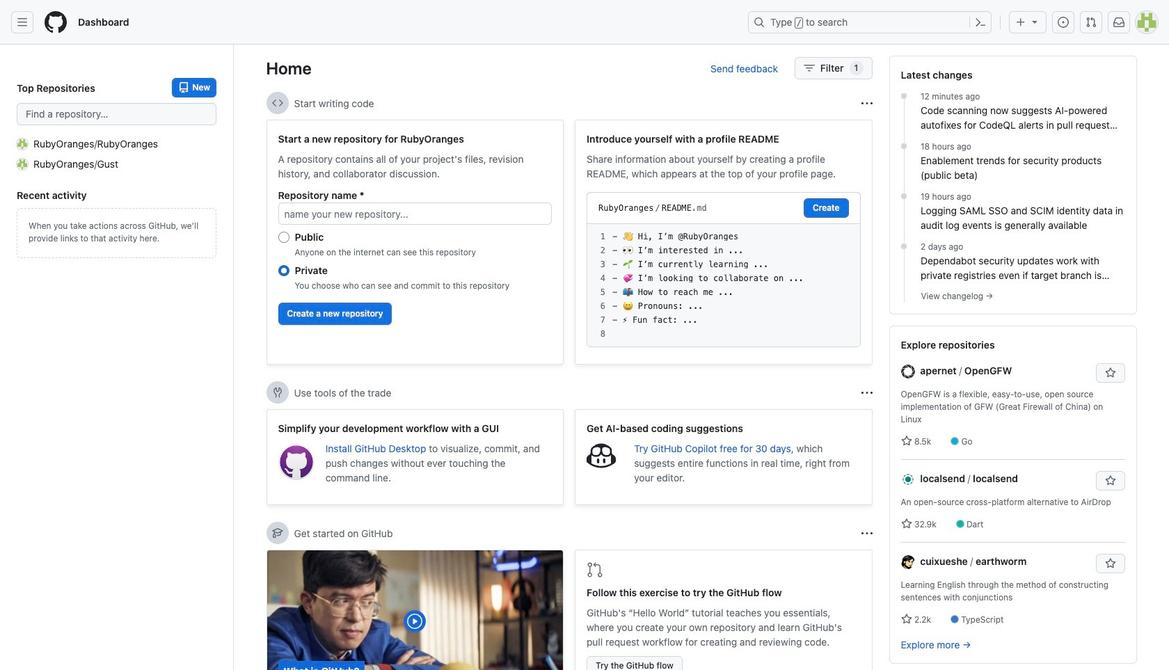 Task type: vqa. For each thing, say whether or not it's contained in the screenshot.
bottom Why am I seeing this? icon
no



Task type: locate. For each thing, give the bounding box(es) containing it.
gust image
[[17, 158, 28, 170]]

Top Repositories search field
[[17, 103, 217, 125]]

1 vertical spatial star this repository image
[[1106, 559, 1117, 570]]

None radio
[[278, 232, 289, 243]]

mortar board image
[[272, 528, 283, 539]]

1 vertical spatial star image
[[902, 614, 913, 625]]

1 vertical spatial git pull request image
[[587, 562, 604, 579]]

1 why am i seeing this? image from the top
[[862, 98, 873, 109]]

2 dot fill image from the top
[[899, 241, 910, 252]]

1 vertical spatial dot fill image
[[899, 141, 910, 152]]

star image for @cuixueshe profile 'image'
[[902, 614, 913, 625]]

1 horizontal spatial git pull request image
[[1086, 17, 1098, 28]]

git pull request image
[[1086, 17, 1098, 28], [587, 562, 604, 579]]

2 star image from the top
[[902, 614, 913, 625]]

explore repositories navigation
[[890, 326, 1138, 664]]

command palette image
[[976, 17, 987, 28]]

star image down @cuixueshe profile 'image'
[[902, 614, 913, 625]]

why am i seeing this? image for introduce yourself with a profile readme element
[[862, 98, 873, 109]]

None radio
[[278, 265, 289, 276]]

dot fill image
[[899, 191, 910, 202], [899, 241, 910, 252]]

@apernet profile image
[[902, 365, 915, 379]]

1 dot fill image from the top
[[899, 91, 910, 102]]

name your new repository... text field
[[278, 203, 552, 225]]

1 vertical spatial dot fill image
[[899, 241, 910, 252]]

0 vertical spatial dot fill image
[[899, 191, 910, 202]]

star this repository image
[[1106, 368, 1117, 379], [1106, 559, 1117, 570]]

0 vertical spatial star image
[[902, 519, 913, 530]]

0 horizontal spatial git pull request image
[[587, 562, 604, 579]]

star image
[[902, 519, 913, 530], [902, 614, 913, 625]]

2 why am i seeing this? image from the top
[[862, 388, 873, 399]]

0 vertical spatial dot fill image
[[899, 91, 910, 102]]

0 vertical spatial star this repository image
[[1106, 368, 1117, 379]]

what is github? image
[[267, 551, 563, 671]]

1 star image from the top
[[902, 519, 913, 530]]

0 vertical spatial why am i seeing this? image
[[862, 98, 873, 109]]

2 dot fill image from the top
[[899, 141, 910, 152]]

rubyoranges image
[[17, 138, 28, 149]]

star image up @cuixueshe profile 'image'
[[902, 519, 913, 530]]

filter image
[[804, 63, 815, 74]]

None submit
[[804, 198, 849, 218]]

1 star this repository image from the top
[[1106, 368, 1117, 379]]

dot fill image
[[899, 91, 910, 102], [899, 141, 910, 152]]

0 vertical spatial git pull request image
[[1086, 17, 1098, 28]]

triangle down image
[[1030, 16, 1041, 27]]

2 star this repository image from the top
[[1106, 559, 1117, 570]]

none radio inside start a new repository element
[[278, 265, 289, 276]]

1 vertical spatial why am i seeing this? image
[[862, 388, 873, 399]]

try the github flow element
[[575, 550, 873, 671]]

introduce yourself with a profile readme element
[[575, 120, 873, 365]]

why am i seeing this? image
[[862, 98, 873, 109], [862, 388, 873, 399]]



Task type: describe. For each thing, give the bounding box(es) containing it.
star this repository image for @cuixueshe profile 'image'
[[1106, 559, 1117, 570]]

github desktop image
[[278, 444, 315, 481]]

simplify your development workflow with a gui element
[[266, 409, 564, 506]]

get ai-based coding suggestions element
[[575, 409, 873, 506]]

notifications image
[[1114, 17, 1125, 28]]

tools image
[[272, 387, 283, 398]]

none radio inside start a new repository element
[[278, 232, 289, 243]]

what is github? element
[[266, 550, 564, 671]]

star image
[[902, 436, 913, 447]]

why am i seeing this? image
[[862, 528, 873, 539]]

star image for @localsend profile icon
[[902, 519, 913, 530]]

@cuixueshe profile image
[[902, 556, 915, 570]]

plus image
[[1016, 17, 1027, 28]]

start a new repository element
[[266, 120, 564, 365]]

why am i seeing this? image for get ai-based coding suggestions element
[[862, 388, 873, 399]]

none submit inside introduce yourself with a profile readme element
[[804, 198, 849, 218]]

issue opened image
[[1059, 17, 1070, 28]]

code image
[[272, 97, 283, 109]]

git pull request image inside try the github flow element
[[587, 562, 604, 579]]

1 dot fill image from the top
[[899, 191, 910, 202]]

explore element
[[890, 56, 1138, 671]]

Find a repository… text field
[[17, 103, 217, 125]]

star this repository image for the "@apernet profile" 'image'
[[1106, 368, 1117, 379]]

@localsend profile image
[[902, 473, 915, 487]]

star this repository image
[[1106, 476, 1117, 487]]

play image
[[407, 614, 424, 630]]

homepage image
[[45, 11, 67, 33]]



